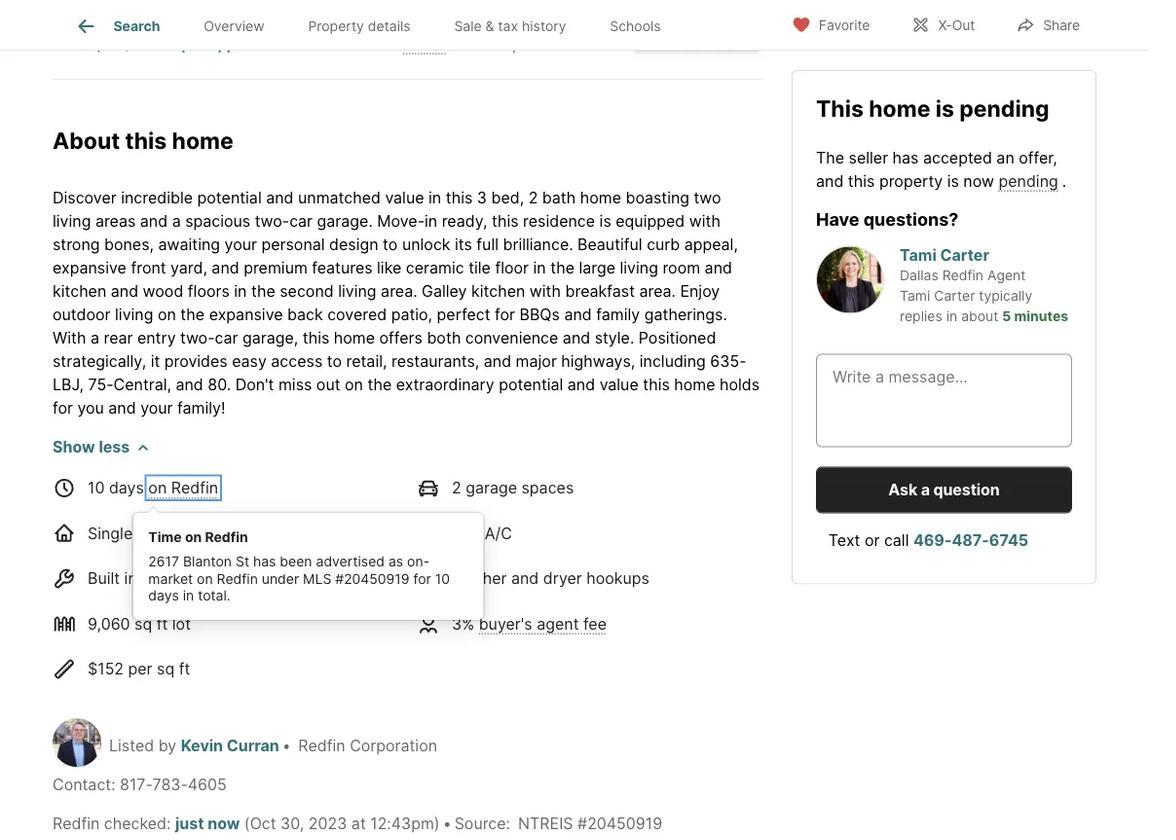 Task type: describe. For each thing, give the bounding box(es) containing it.
redfin right curran
[[298, 737, 345, 756]]

search
[[113, 18, 160, 34]]

0 horizontal spatial 10
[[88, 479, 105, 498]]

incredible
[[121, 189, 193, 208]]

1 vertical spatial expansive
[[209, 306, 283, 325]]

10 inside time on redfin 2617 blanton st has been advertised as on- market on redfin under mls #20450919 for 10 days in total.
[[435, 571, 450, 587]]

0 vertical spatial pending
[[959, 94, 1049, 122]]

2 area. from the left
[[639, 282, 676, 301]]

features
[[312, 259, 373, 278]]

mls
[[303, 571, 331, 587]]

redfin checked: just now (oct 30, 2023 at 12:43pm) • source: ntreis # 20450919
[[53, 815, 662, 834]]

baths link
[[404, 34, 446, 53]]

Write a message... text field
[[833, 365, 1056, 436]]

x-out
[[938, 17, 975, 34]]

$152 per sq ft
[[88, 660, 190, 679]]

$265,000
[[53, 4, 162, 32]]

ft
[[520, 35, 535, 54]]

typically
[[979, 288, 1032, 304]]

built
[[88, 569, 120, 588]]

469-
[[913, 531, 952, 550]]

restaurants,
[[391, 352, 479, 371]]

635-
[[710, 352, 746, 371]]

overview tab
[[182, 3, 286, 50]]

20450919
[[587, 815, 662, 834]]

on right time
[[185, 529, 202, 546]]

share button
[[999, 4, 1097, 44]]

#20450919
[[335, 571, 410, 587]]

property details tab
[[286, 3, 432, 50]]

its
[[455, 235, 472, 254]]

appeal,
[[684, 235, 738, 254]]

is inside discover incredible potential and unmatched value in this 3 bed, 2 bath home boasting two living areas and a spacious two-car garage. move-in ready, this residence is equipped with strong bones, awaiting your personal design to unlock its full brilliance. beautiful curb appeal, expansive front yard, and premium features like ceramic tile floor in the large living room and kitchen and wood floors in the second living area. galley kitchen with breakfast area. enjoy outdoor living on the expansive back covered patio, perfect for bbqs and family gatherings. with a rear entry two-car garage, this home offers both convenience and style. positioned strategically, it provides easy access to retail, restaurants, and major highways, including 635- lbj, 75-central, and 80. don't miss out on the extraordinary potential and value this home holds for you and your family!
[[600, 212, 611, 231]]

about
[[961, 308, 998, 325]]

has inside the seller has accepted an offer, and this property is now
[[893, 148, 919, 167]]

holds
[[720, 376, 760, 395]]

10 days
[[88, 479, 148, 498]]

on right out
[[345, 376, 363, 395]]

0 vertical spatial value
[[385, 189, 424, 208]]

areas
[[95, 212, 136, 231]]

est.
[[53, 36, 77, 53]]

.
[[1062, 171, 1067, 190]]

just
[[175, 815, 204, 834]]

x-out button
[[894, 4, 992, 44]]

1 horizontal spatial your
[[225, 235, 257, 254]]

tami carter dallas redfin agent
[[900, 246, 1026, 284]]

gatherings.
[[644, 306, 727, 325]]

residence
[[523, 212, 595, 231]]

the
[[816, 148, 844, 167]]

central,
[[114, 376, 171, 395]]

1 kitchen from the left
[[53, 282, 106, 301]]

unmatched
[[298, 189, 381, 208]]

galley
[[422, 282, 467, 301]]

the down retail,
[[368, 376, 392, 395]]

3 inside '3 beds'
[[320, 4, 335, 32]]

contact:
[[53, 776, 115, 795]]

2 kitchen from the left
[[471, 282, 525, 301]]

corporation
[[350, 737, 437, 756]]

home right bath at top
[[580, 189, 621, 208]]

5
[[1002, 308, 1011, 325]]

listed by kevin curran • redfin corporation
[[109, 737, 437, 756]]

home down including at the top
[[674, 376, 715, 395]]

and down appeal, at the top right
[[705, 259, 732, 278]]

in inside tami carter typically replies in about
[[946, 308, 957, 325]]

at
[[351, 815, 366, 834]]

blanton
[[183, 554, 232, 570]]

2 baths
[[404, 4, 446, 53]]

1 vertical spatial ft
[[179, 660, 190, 679]]

a/c
[[485, 524, 512, 543]]

tab list containing search
[[53, 0, 698, 50]]

spacious
[[185, 212, 251, 231]]

has a/c
[[452, 524, 512, 543]]

x-
[[938, 17, 952, 34]]

text or call 469-487-6745
[[829, 531, 1029, 550]]

single-
[[88, 524, 140, 543]]

home up the incredible
[[172, 127, 233, 154]]

on redfin
[[148, 479, 218, 498]]

3 beds
[[320, 4, 357, 53]]

80.
[[208, 376, 231, 395]]

this down the bed,
[[492, 212, 519, 231]]

history
[[522, 18, 566, 34]]

show less
[[53, 438, 130, 457]]

1 vertical spatial pending
[[999, 171, 1058, 190]]

less
[[99, 438, 130, 457]]

ask a question button
[[816, 467, 1072, 513]]

0 horizontal spatial to
[[327, 352, 342, 371]]

on up time
[[148, 479, 167, 498]]

dryer
[[543, 569, 582, 588]]

3%
[[452, 615, 474, 634]]

0 vertical spatial to
[[383, 235, 398, 254]]

0 horizontal spatial for
[[53, 399, 73, 418]]

and inside the seller has accepted an offer, and this property is now
[[816, 171, 844, 190]]

1 vertical spatial now
[[208, 815, 240, 834]]

wood
[[143, 282, 183, 301]]

469-487-6745 link
[[913, 531, 1029, 550]]

both
[[427, 329, 461, 348]]

2 for 2 baths
[[404, 4, 418, 32]]

1 vertical spatial family
[[140, 524, 184, 543]]

time on redfin 2617 blanton st has been advertised as on- market on redfin under mls #20450919 for 10 days in total.
[[148, 529, 450, 605]]

pre-
[[182, 36, 210, 53]]

style.
[[595, 329, 634, 348]]

0 horizontal spatial days
[[109, 479, 144, 498]]

sale & tax history
[[454, 18, 566, 34]]

get
[[155, 36, 179, 53]]

tami for tami carter dallas redfin agent
[[900, 246, 937, 265]]

2 inside discover incredible potential and unmatched value in this 3 bed, 2 bath home boasting two living areas and a spacious two-car garage. move-in ready, this residence is equipped with strong bones, awaiting your personal design to unlock its full brilliance. beautiful curb appeal, expansive front yard, and premium features like ceramic tile floor in the large living room and kitchen and wood floors in the second living area. galley kitchen with breakfast area. enjoy outdoor living on the expansive back covered patio, perfect for bbqs and family gatherings. with a rear entry two-car garage, this home offers both convenience and style. positioned strategically, it provides easy access to retail, restaurants, and major highways, including 635- lbj, 75-central, and 80. don't miss out on the extraordinary potential and value this home holds for you and your family!
[[528, 189, 538, 208]]

bath
[[542, 189, 576, 208]]

on down wood
[[158, 306, 176, 325]]

single-family
[[88, 524, 184, 543]]

817-
[[120, 776, 152, 795]]

now inside the seller has accepted an offer, and this property is now
[[963, 171, 994, 190]]

1963
[[141, 569, 178, 588]]

overview
[[204, 18, 264, 34]]

call
[[884, 531, 909, 550]]

and down breakfast
[[564, 306, 592, 325]]

1 area. from the left
[[381, 282, 417, 301]]

redfin inside tami carter dallas redfin agent
[[942, 267, 984, 284]]

covered
[[327, 306, 387, 325]]

garage.
[[317, 212, 373, 231]]

equipped
[[616, 212, 685, 231]]

dallas
[[900, 267, 939, 284]]

and down central,
[[108, 399, 136, 418]]

beautiful
[[578, 235, 642, 254]]

access
[[271, 352, 323, 371]]

1 horizontal spatial two-
[[255, 212, 289, 231]]

question
[[933, 480, 1000, 499]]

this down including at the top
[[643, 376, 670, 395]]

sale & tax history tab
[[432, 3, 588, 50]]

1 vertical spatial value
[[600, 376, 639, 395]]

redfin up time
[[171, 479, 218, 498]]

and down convenience
[[484, 352, 511, 371]]

this down back
[[303, 329, 329, 348]]

bed,
[[491, 189, 524, 208]]

1 vertical spatial your
[[140, 399, 173, 418]]



Task type: vqa. For each thing, say whether or not it's contained in the screenshot.
Vail
no



Task type: locate. For each thing, give the bounding box(es) containing it.
this up "ready,"
[[446, 189, 473, 208]]

area. down room
[[639, 282, 676, 301]]

0 vertical spatial tami
[[900, 246, 937, 265]]

0 horizontal spatial now
[[208, 815, 240, 834]]

this up the incredible
[[125, 127, 167, 154]]

1 vertical spatial 2
[[528, 189, 538, 208]]

it
[[151, 352, 160, 371]]

1 vertical spatial two-
[[180, 329, 215, 348]]

brilliance.
[[503, 235, 573, 254]]

kitchen up outdoor
[[53, 282, 106, 301]]

1 vertical spatial 3
[[477, 189, 487, 208]]

days down the less
[[109, 479, 144, 498]]

two-
[[255, 212, 289, 231], [180, 329, 215, 348]]

entry
[[137, 329, 176, 348]]

1 tami from the top
[[900, 246, 937, 265]]

2
[[404, 4, 418, 32], [528, 189, 538, 208], [452, 479, 461, 498]]

living up strong
[[53, 212, 91, 231]]

1 horizontal spatial sq
[[157, 660, 174, 679]]

ft
[[157, 615, 168, 634], [179, 660, 190, 679]]

0 vertical spatial expansive
[[53, 259, 127, 278]]

has inside time on redfin 2617 blanton st has been advertised as on- market on redfin under mls #20450919 for 10 days in total.
[[253, 554, 276, 570]]

0 horizontal spatial •
[[282, 737, 291, 756]]

minutes
[[1014, 308, 1068, 325]]

0 vertical spatial days
[[109, 479, 144, 498]]

area.
[[381, 282, 417, 301], [639, 282, 676, 301]]

1 vertical spatial carter
[[934, 288, 975, 304]]

front
[[131, 259, 166, 278]]

under
[[262, 571, 299, 587]]

1 vertical spatial sq
[[157, 660, 174, 679]]

has right st
[[253, 554, 276, 570]]

home down covered
[[334, 329, 375, 348]]

1 horizontal spatial a
[[172, 212, 181, 231]]

10
[[88, 479, 105, 498], [435, 571, 450, 587]]

is up accepted
[[936, 94, 954, 122]]

two
[[694, 189, 721, 208]]

tami for tami carter typically replies in about
[[900, 288, 930, 304]]

provides
[[164, 352, 228, 371]]

the down floors
[[181, 306, 205, 325]]

$152
[[88, 660, 124, 679]]

agent
[[987, 267, 1026, 284]]

has up the property
[[893, 148, 919, 167]]

potential down major
[[499, 376, 563, 395]]

tab list
[[53, 0, 698, 50]]

like
[[377, 259, 402, 278]]

• right curran
[[282, 737, 291, 756]]

0 horizontal spatial ft
[[157, 615, 168, 634]]

0 vertical spatial now
[[963, 171, 994, 190]]

redfin up st
[[205, 529, 248, 546]]

home up seller
[[869, 94, 930, 122]]

area. down like
[[381, 282, 417, 301]]

and down the incredible
[[140, 212, 168, 231]]

1 horizontal spatial 3
[[477, 189, 487, 208]]

1 horizontal spatial family
[[596, 306, 640, 325]]

1 vertical spatial •
[[443, 815, 452, 834]]

0 vertical spatial potential
[[197, 189, 262, 208]]

kevin curran link
[[181, 737, 279, 756]]

1 vertical spatial days
[[148, 588, 179, 605]]

advertised
[[316, 554, 385, 570]]

2 horizontal spatial a
[[921, 480, 930, 499]]

favorite
[[819, 17, 870, 34]]

9,060
[[88, 615, 130, 634]]

search link
[[74, 15, 160, 38]]

discover
[[53, 189, 117, 208]]

1 vertical spatial with
[[530, 282, 561, 301]]

ntreis
[[518, 815, 573, 834]]

0 horizontal spatial has
[[253, 554, 276, 570]]

1 vertical spatial has
[[253, 554, 276, 570]]

0 vertical spatial 10
[[88, 479, 105, 498]]

property
[[308, 18, 364, 34]]

property
[[879, 171, 943, 190]]

redfin
[[942, 267, 984, 284], [171, 479, 218, 498], [205, 529, 248, 546], [217, 571, 258, 587], [298, 737, 345, 756], [53, 815, 100, 834]]

4605
[[188, 776, 227, 795]]

dallas redfin agenttami carter image
[[816, 246, 884, 314]]

potential up spacious
[[197, 189, 262, 208]]

total.
[[198, 588, 230, 605]]

ready,
[[442, 212, 487, 231]]

2 up baths
[[404, 4, 418, 32]]

strong
[[53, 235, 100, 254]]

1 horizontal spatial area.
[[639, 282, 676, 301]]

0 horizontal spatial value
[[385, 189, 424, 208]]

2 vertical spatial 2
[[452, 479, 461, 498]]

accepted
[[923, 148, 992, 167]]

discover incredible potential and unmatched value in this 3 bed, 2 bath home boasting two living areas and a spacious two-car garage. move-in ready, this residence is equipped with strong bones, awaiting your personal design to unlock its full brilliance. beautiful curb appeal, expansive front yard, and premium features like ceramic tile floor in the large living room and kitchen and wood floors in the second living area. galley kitchen with breakfast area. enjoy outdoor living on the expansive back covered patio, perfect for bbqs and family gatherings. with a rear entry two-car garage, this home offers both convenience and style. positioned strategically, it provides easy access to retail, restaurants, and major highways, including 635- lbj, 75-central, and 80. don't miss out on the extraordinary potential and value this home holds for you and your family!
[[53, 189, 760, 418]]

bones,
[[104, 235, 154, 254]]

expansive down strong
[[53, 259, 127, 278]]

0 vertical spatial your
[[225, 235, 257, 254]]

1 vertical spatial a
[[90, 329, 99, 348]]

the down brilliance.
[[550, 259, 575, 278]]

an
[[997, 148, 1014, 167]]

2 vertical spatial is
[[600, 212, 611, 231]]

a right the 'ask'
[[921, 480, 930, 499]]

sq right per
[[157, 660, 174, 679]]

living up rear
[[115, 306, 153, 325]]

carter for tami carter dallas redfin agent
[[940, 246, 989, 265]]

and down the
[[816, 171, 844, 190]]

2 horizontal spatial 2
[[528, 189, 538, 208]]

2 for 2 garage spaces
[[452, 479, 461, 498]]

carter inside tami carter dallas redfin agent
[[940, 246, 989, 265]]

the
[[550, 259, 575, 278], [251, 282, 275, 301], [181, 306, 205, 325], [368, 376, 392, 395]]

to up like
[[383, 235, 398, 254]]

1 horizontal spatial •
[[443, 815, 452, 834]]

3 up beds
[[320, 4, 335, 32]]

car up personal
[[289, 212, 313, 231]]

this inside the seller has accepted an offer, and this property is now
[[848, 171, 875, 190]]

kevin
[[181, 737, 223, 756]]

2 right the bed,
[[528, 189, 538, 208]]

1 vertical spatial to
[[327, 352, 342, 371]]

large
[[579, 259, 615, 278]]

is down accepted
[[947, 171, 959, 190]]

to up out
[[327, 352, 342, 371]]

spaces
[[521, 479, 574, 498]]

1 horizontal spatial value
[[600, 376, 639, 395]]

0 vertical spatial for
[[495, 306, 515, 325]]

0 vertical spatial two-
[[255, 212, 289, 231]]

and up floors
[[212, 259, 239, 278]]

783-
[[152, 776, 188, 795]]

2 tami from the top
[[900, 288, 930, 304]]

miss
[[278, 376, 312, 395]]

details
[[368, 18, 411, 34]]

redfin down tami carter link
[[942, 267, 984, 284]]

two- up personal
[[255, 212, 289, 231]]

with up bbqs
[[530, 282, 561, 301]]

carter up agent
[[940, 246, 989, 265]]

1 horizontal spatial with
[[689, 212, 721, 231]]

tami up dallas on the top of page
[[900, 246, 937, 265]]

0 vertical spatial family
[[596, 306, 640, 325]]

0 horizontal spatial your
[[140, 399, 173, 418]]

kevin curran image
[[53, 719, 101, 768]]

1 horizontal spatial has
[[893, 148, 919, 167]]

carter down tami carter dallas redfin agent
[[934, 288, 975, 304]]

your down spacious
[[225, 235, 257, 254]]

5 minutes
[[1002, 308, 1068, 325]]

9,060 sq ft lot
[[88, 615, 191, 634]]

don't
[[235, 376, 274, 395]]

0 vertical spatial carter
[[940, 246, 989, 265]]

pending down offer,
[[999, 171, 1058, 190]]

0 horizontal spatial car
[[215, 329, 238, 348]]

built in 1963
[[88, 569, 178, 588]]

ft right per
[[179, 660, 190, 679]]

2 vertical spatial for
[[413, 571, 431, 587]]

checked:
[[104, 815, 171, 834]]

been
[[280, 554, 312, 570]]

your down central,
[[140, 399, 173, 418]]

0 horizontal spatial sq
[[134, 615, 152, 634]]

0 vertical spatial is
[[936, 94, 954, 122]]

tami down dallas on the top of page
[[900, 288, 930, 304]]

1 vertical spatial car
[[215, 329, 238, 348]]

a left rear
[[90, 329, 99, 348]]

family up 2617
[[140, 524, 184, 543]]

0 horizontal spatial two-
[[180, 329, 215, 348]]

days down market
[[148, 588, 179, 605]]

or
[[865, 531, 880, 550]]

tami inside tami carter dallas redfin agent
[[900, 246, 937, 265]]

in inside time on redfin 2617 blanton st has been advertised as on- market on redfin under mls #20450919 for 10 days in total.
[[183, 588, 194, 605]]

sq
[[496, 35, 516, 54]]

floor
[[495, 259, 529, 278]]

st
[[236, 554, 249, 570]]

pending .
[[999, 171, 1067, 190]]

on down blanton
[[197, 571, 213, 587]]

1 horizontal spatial now
[[963, 171, 994, 190]]

1 horizontal spatial kitchen
[[471, 282, 525, 301]]

sq right 9,060
[[134, 615, 152, 634]]

1 horizontal spatial ft
[[179, 660, 190, 679]]

enjoy
[[680, 282, 720, 301]]

design
[[329, 235, 378, 254]]

and up highways,
[[563, 329, 590, 348]]

text
[[829, 531, 860, 550]]

1,738
[[496, 4, 555, 32]]

and down front
[[111, 282, 138, 301]]

is inside the seller has accepted an offer, and this property is now
[[947, 171, 959, 190]]

0 vertical spatial with
[[689, 212, 721, 231]]

1 vertical spatial potential
[[499, 376, 563, 395]]

1 horizontal spatial to
[[383, 235, 398, 254]]

carter inside tami carter typically replies in about
[[934, 288, 975, 304]]

2023
[[309, 815, 347, 834]]

0 horizontal spatial potential
[[197, 189, 262, 208]]

share
[[1043, 17, 1080, 34]]

beds
[[320, 34, 357, 53]]

1 vertical spatial for
[[53, 399, 73, 418]]

redfin down st
[[217, 571, 258, 587]]

days inside time on redfin 2617 blanton st has been advertised as on- market on redfin under mls #20450919 for 10 days in total.
[[148, 588, 179, 605]]

0 vertical spatial 3
[[320, 4, 335, 32]]

family up style.
[[596, 306, 640, 325]]

/mo
[[126, 36, 151, 53]]

&
[[486, 18, 494, 34]]

car up easy on the left top of page
[[215, 329, 238, 348]]

a up awaiting
[[172, 212, 181, 231]]

convenience
[[465, 329, 558, 348]]

• left source:
[[443, 815, 452, 834]]

2617
[[148, 554, 179, 570]]

value down highways,
[[600, 376, 639, 395]]

0 vertical spatial car
[[289, 212, 313, 231]]

the down premium
[[251, 282, 275, 301]]

the seller has accepted an offer, and this property is now
[[816, 148, 1057, 190]]

by
[[158, 737, 176, 756]]

for down on- at the bottom of page
[[413, 571, 431, 587]]

0 vertical spatial has
[[893, 148, 919, 167]]

0 horizontal spatial area.
[[381, 282, 417, 301]]

$265,000 est. $2,225 /mo get pre-approved
[[53, 4, 273, 53]]

in
[[429, 189, 441, 208], [425, 212, 437, 231], [533, 259, 546, 278], [234, 282, 247, 301], [946, 308, 957, 325], [124, 569, 137, 588], [183, 588, 194, 605]]

seller
[[849, 148, 888, 167]]

1 horizontal spatial 10
[[435, 571, 450, 587]]

0 horizontal spatial expansive
[[53, 259, 127, 278]]

washer and dryer hookups
[[452, 569, 650, 588]]

3 inside discover incredible potential and unmatched value in this 3 bed, 2 bath home boasting two living areas and a spacious two-car garage. move-in ready, this residence is equipped with strong bones, awaiting your personal design to unlock its full brilliance. beautiful curb appeal, expansive front yard, and premium features like ceramic tile floor in the large living room and kitchen and wood floors in the second living area. galley kitchen with breakfast area. enjoy outdoor living on the expansive back covered patio, perfect for bbqs and family gatherings. with a rear entry two-car garage, this home offers both convenience and style. positioned strategically, it provides easy access to retail, restaurants, and major highways, including 635- lbj, 75-central, and 80. don't miss out on the extraordinary potential and value this home holds for you and your family!
[[477, 189, 487, 208]]

move-
[[377, 212, 425, 231]]

0 vertical spatial 2
[[404, 4, 418, 32]]

1 vertical spatial tami
[[900, 288, 930, 304]]

now right just
[[208, 815, 240, 834]]

this down seller
[[848, 171, 875, 190]]

2 vertical spatial a
[[921, 480, 930, 499]]

2 horizontal spatial for
[[495, 306, 515, 325]]

0 horizontal spatial 3
[[320, 4, 335, 32]]

2 garage spaces
[[452, 479, 574, 498]]

expansive up garage,
[[209, 306, 283, 325]]

0 horizontal spatial with
[[530, 282, 561, 301]]

10 left washer
[[435, 571, 450, 587]]

pending up an
[[959, 94, 1049, 122]]

3 left the bed,
[[477, 189, 487, 208]]

carter
[[940, 246, 989, 265], [934, 288, 975, 304]]

and down highways,
[[568, 376, 595, 395]]

ft left lot in the bottom left of the page
[[157, 615, 168, 634]]

1 vertical spatial is
[[947, 171, 959, 190]]

1 horizontal spatial for
[[413, 571, 431, 587]]

with down two
[[689, 212, 721, 231]]

0 horizontal spatial 2
[[404, 4, 418, 32]]

a inside button
[[921, 480, 930, 499]]

0 vertical spatial sq
[[134, 615, 152, 634]]

on
[[158, 306, 176, 325], [345, 376, 363, 395], [148, 479, 167, 498], [185, 529, 202, 546], [197, 571, 213, 587]]

is up 'beautiful'
[[600, 212, 611, 231]]

and down provides
[[176, 376, 203, 395]]

lot
[[172, 615, 191, 634]]

tami
[[900, 246, 937, 265], [900, 288, 930, 304]]

for up convenience
[[495, 306, 515, 325]]

value up move-
[[385, 189, 424, 208]]

family inside discover incredible potential and unmatched value in this 3 bed, 2 bath home boasting two living areas and a spacious two-car garage. move-in ready, this residence is equipped with strong bones, awaiting your personal design to unlock its full brilliance. beautiful curb appeal, expansive front yard, and premium features like ceramic tile floor in the large living room and kitchen and wood floors in the second living area. galley kitchen with breakfast area. enjoy outdoor living on the expansive back covered patio, perfect for bbqs and family gatherings. with a rear entry two-car garage, this home offers both convenience and style. positioned strategically, it provides easy access to retail, restaurants, and major highways, including 635- lbj, 75-central, and 80. don't miss out on the extraordinary potential and value this home holds for you and your family!
[[596, 306, 640, 325]]

living down curb
[[620, 259, 658, 278]]

time
[[148, 529, 182, 546]]

2 inside 2 baths
[[404, 4, 418, 32]]

per
[[128, 660, 152, 679]]

1 horizontal spatial car
[[289, 212, 313, 231]]

10 down show less dropdown button
[[88, 479, 105, 498]]

and up personal
[[266, 189, 294, 208]]

1 horizontal spatial potential
[[499, 376, 563, 395]]

as
[[389, 554, 403, 570]]

perfect
[[437, 306, 490, 325]]

tami inside tami carter typically replies in about
[[900, 288, 930, 304]]

0 vertical spatial ft
[[157, 615, 168, 634]]

0 horizontal spatial family
[[140, 524, 184, 543]]

for inside time on redfin 2617 blanton st has been advertised as on- market on redfin under mls #20450919 for 10 days in total.
[[413, 571, 431, 587]]

for down lbj,
[[53, 399, 73, 418]]

boasting
[[626, 189, 690, 208]]

carter for tami carter typically replies in about
[[934, 288, 975, 304]]

1 horizontal spatial 2
[[452, 479, 461, 498]]

3
[[320, 4, 335, 32], [477, 189, 487, 208]]

0 vertical spatial a
[[172, 212, 181, 231]]

now down accepted
[[963, 171, 994, 190]]

2 left garage
[[452, 479, 461, 498]]

and left dryer
[[511, 569, 539, 588]]

living up covered
[[338, 282, 377, 301]]

0 vertical spatial •
[[282, 737, 291, 756]]

redfin down contact:
[[53, 815, 100, 834]]

two- up provides
[[180, 329, 215, 348]]

1 horizontal spatial expansive
[[209, 306, 283, 325]]

0 horizontal spatial a
[[90, 329, 99, 348]]

kitchen down floor
[[471, 282, 525, 301]]

schools tab
[[588, 3, 683, 50]]

1 vertical spatial 10
[[435, 571, 450, 587]]

1 horizontal spatial days
[[148, 588, 179, 605]]

0 horizontal spatial kitchen
[[53, 282, 106, 301]]



